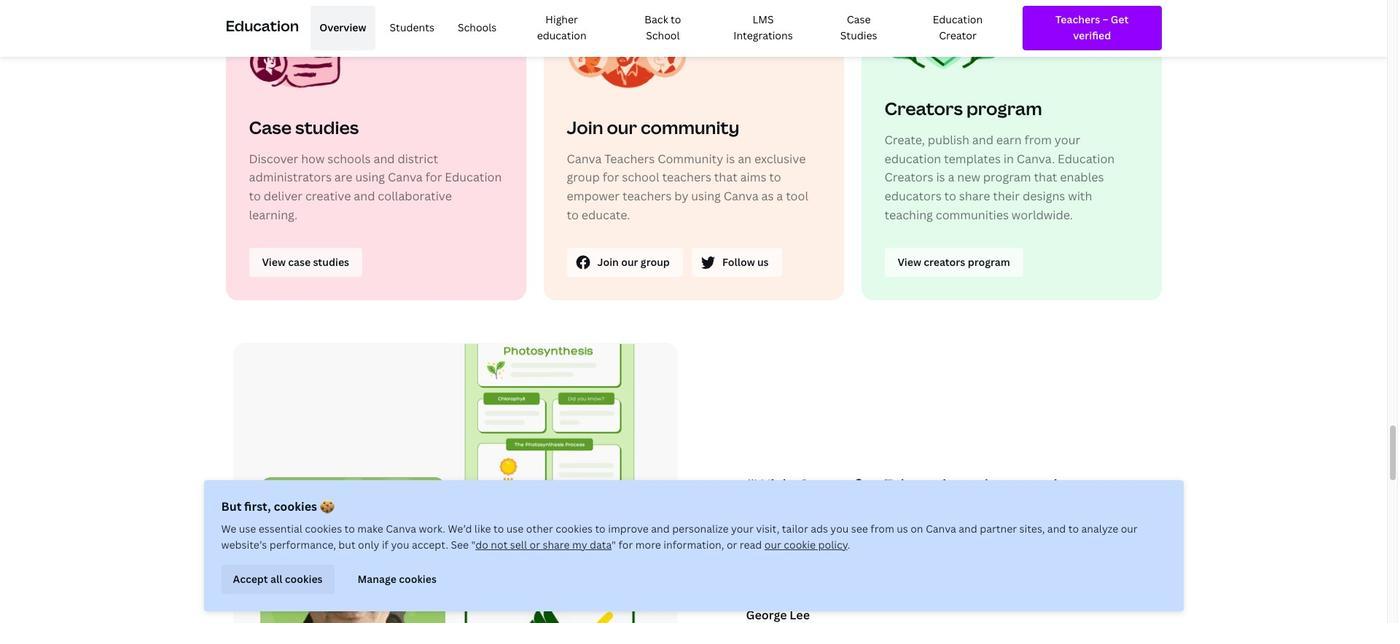 Task type: describe. For each thing, give the bounding box(es) containing it.
🍪
[[320, 499, 334, 515]]

students link
[[381, 6, 443, 50]]

progress.
[[746, 547, 826, 571]]

teachers – get verified image
[[1036, 12, 1149, 44]]

that for "with canva for education, the amazing thing –
[[778, 523, 814, 547]]

to up data
[[595, 522, 606, 536]]

case studies
[[249, 115, 359, 139]]

schools link
[[449, 6, 505, 50]]

and down schools
[[354, 188, 375, 204]]

collaborative
[[378, 188, 452, 204]]

are
[[335, 169, 353, 185]]

canva inside "with canva for education, the amazing thing –
[[797, 474, 850, 498]]

other
[[526, 522, 553, 536]]

to inside back to school
[[671, 12, 681, 26]]

deliver
[[264, 188, 303, 204]]

creative inside discover how schools and district administrators are using canva for education to deliver creative and collaborative learning.
[[305, 188, 351, 204]]

"with
[[746, 474, 793, 498]]

join
[[567, 115, 603, 139]]

for up minds
[[1053, 498, 1079, 522]]

my
[[572, 538, 587, 552]]

that inside create, publish and earn from your education templates in canva. education creators is a new program that enables educators to share their designs with teaching communities worldwide.
[[1034, 169, 1057, 185]]

from inside create, publish and earn from your education templates in canva. education creators is a new program that enables educators to share their designs with teaching communities worldwide.
[[1025, 132, 1052, 148]]

0 vertical spatial you
[[831, 522, 849, 536]]

see inside not just for the students but for me – is that i get to see their creative minds in progress.
[[881, 523, 911, 547]]

education,
[[883, 474, 973, 498]]

how
[[301, 151, 325, 167]]

our inside we use essential cookies to make canva work. we'd like to use other cookies to improve and personalize your visit, tailor ads you see from us on canva and partner sites, and to analyze our website's performance, but only if you accept. see "
[[1121, 522, 1138, 536]]

educate.
[[582, 207, 630, 223]]

essential
[[259, 522, 302, 536]]

integrations
[[734, 29, 793, 43]]

overview link
[[311, 6, 375, 50]]

administrators
[[249, 169, 332, 185]]

lms
[[753, 12, 774, 26]]

for inside discover how schools and district administrators are using canva for education to deliver creative and collaborative learning.
[[426, 169, 442, 185]]

studies
[[840, 29, 877, 43]]

from inside we use essential cookies to make canva work. we'd like to use other cookies to improve and personalize your visit, tailor ads you see from us on canva and partner sites, and to analyze our website's performance, but only if you accept. see "
[[871, 522, 894, 536]]

with
[[1068, 188, 1092, 204]]

cookies up my
[[556, 522, 593, 536]]

in inside create, publish and earn from your education templates in canva. education creators is a new program that enables educators to share their designs with teaching communities worldwide.
[[1004, 151, 1014, 167]]

education inside create, publish and earn from your education templates in canva. education creators is a new program that enables educators to share their designs with teaching communities worldwide.
[[885, 151, 941, 167]]

education inside education creator link
[[933, 12, 983, 26]]

and left partner
[[959, 522, 977, 536]]

do not sell or share my data link
[[476, 538, 612, 552]]

– inside not just for the students but for me – is that i get to see their creative minds in progress.
[[746, 523, 756, 547]]

higher
[[546, 12, 578, 26]]

amazing
[[1010, 474, 1079, 498]]

cookie
[[784, 538, 816, 552]]

empower
[[567, 188, 620, 204]]

lms integrations
[[734, 12, 793, 43]]

2 vertical spatial our
[[765, 538, 781, 552]]

canva up if
[[386, 522, 416, 536]]

in inside not just for the students but for me – is that i get to see their creative minds in progress.
[[1091, 523, 1107, 547]]

using inside canva teachers community is an exclusive group for school teachers that aims to empower teachers by using canva as a tool to educate.
[[691, 188, 721, 204]]

education inside discover how schools and district administrators are using canva for education to deliver creative and collaborative learning.
[[445, 169, 502, 185]]

to left analyze
[[1069, 522, 1079, 536]]

cookies inside manage cookies "button"
[[399, 572, 437, 586]]

view creators program image
[[898, 254, 1010, 271]]

aims
[[740, 169, 767, 185]]

on
[[911, 522, 923, 536]]

education creator link
[[905, 6, 1011, 50]]

an
[[738, 151, 752, 167]]

first,
[[244, 499, 271, 515]]

work.
[[419, 522, 445, 536]]

program inside create, publish and earn from your education templates in canva. education creators is a new program that enables educators to share their designs with teaching communities worldwide.
[[983, 169, 1031, 185]]

to inside not just for the students but for me – is that i get to see their creative minds in progress.
[[859, 523, 877, 547]]

school
[[622, 169, 659, 185]]

back to school
[[645, 12, 681, 43]]

is inside not just for the students but for me – is that i get to see their creative minds in progress.
[[760, 523, 774, 547]]

make
[[357, 522, 383, 536]]

join our community
[[567, 115, 740, 139]]

for right the just in the right of the page
[[877, 498, 903, 522]]

data
[[590, 538, 612, 552]]

their inside create, publish and earn from your education templates in canva. education creators is a new program that enables educators to share their designs with teaching communities worldwide.
[[993, 188, 1020, 204]]

higher education link
[[511, 6, 612, 50]]

case for case studies
[[249, 115, 292, 139]]

view case studies image
[[262, 254, 349, 271]]

more
[[636, 538, 661, 552]]

1 vertical spatial teachers
[[623, 188, 672, 204]]

accept all cookies
[[233, 572, 323, 586]]

learning.
[[249, 207, 297, 223]]

by
[[675, 188, 689, 204]]

0 vertical spatial teachers
[[662, 169, 711, 185]]

2 or from the left
[[727, 538, 737, 552]]

see
[[451, 538, 469, 552]]

enables
[[1060, 169, 1104, 185]]

create,
[[885, 132, 925, 148]]

schools
[[458, 21, 497, 34]]

your inside we use essential cookies to make canva work. we'd like to use other cookies to improve and personalize your visit, tailor ads you see from us on canva and partner sites, and to analyze our website's performance, but only if you accept. see "
[[731, 522, 754, 536]]

case studies link
[[819, 6, 899, 50]]

" inside we use essential cookies to make canva work. we'd like to use other cookies to improve and personalize your visit, tailor ads you see from us on canva and partner sites, and to analyze our website's performance, but only if you accept. see "
[[471, 538, 476, 552]]

worldwide.
[[1012, 207, 1073, 223]]

education element
[[226, 0, 1162, 56]]

do not sell or share my data " for more information, or read our cookie policy .
[[476, 538, 850, 552]]

education inside create, publish and earn from your education templates in canva. education creators is a new program that enables educators to share their designs with teaching communities worldwide.
[[1058, 151, 1115, 167]]

cookies inside accept all cookies 'button'
[[285, 572, 323, 586]]

as
[[761, 188, 774, 204]]

creators inside create, publish and earn from your education templates in canva. education creators is a new program that enables educators to share their designs with teaching communities worldwide.
[[885, 169, 934, 185]]

performance,
[[270, 538, 336, 552]]

the inside not just for the students but for me – is that i get to see their creative minds in progress.
[[907, 498, 935, 522]]

district
[[398, 151, 438, 167]]

cookies down 🍪
[[305, 522, 342, 536]]

ads
[[811, 522, 828, 536]]

their inside not just for the students but for me – is that i get to see their creative minds in progress.
[[915, 523, 956, 547]]

analyze
[[1082, 522, 1119, 536]]

earn
[[997, 132, 1022, 148]]

for down improve
[[619, 538, 633, 552]]

visit,
[[756, 522, 780, 536]]

minds
[[1034, 523, 1087, 547]]

to left make
[[345, 522, 355, 536]]

teaching
[[885, 207, 933, 223]]

and inside create, publish and earn from your education templates in canva. education creators is a new program that enables educators to share their designs with teaching communities worldwide.
[[972, 132, 994, 148]]

but
[[221, 499, 242, 515]]

all
[[270, 572, 282, 586]]

the inside "with canva for education, the amazing thing –
[[977, 474, 1005, 498]]

back to school link
[[618, 6, 708, 50]]

students
[[390, 21, 434, 34]]

to right like
[[494, 522, 504, 536]]

back
[[645, 12, 668, 26]]

just
[[841, 498, 873, 522]]

1 or from the left
[[530, 538, 540, 552]]

discover how schools and district administrators are using canva for education to deliver creative and collaborative learning.
[[249, 151, 502, 223]]

read
[[740, 538, 762, 552]]

canva inside discover how schools and district administrators are using canva for education to deliver creative and collaborative learning.
[[388, 169, 423, 185]]

creators program
[[885, 96, 1042, 120]]

lms integrations link
[[714, 6, 813, 50]]



Task type: locate. For each thing, give the bounding box(es) containing it.
1 vertical spatial creators
[[885, 169, 934, 185]]

is
[[726, 151, 735, 167], [936, 169, 945, 185], [760, 523, 774, 547]]

in down "me"
[[1091, 523, 1107, 547]]

1 horizontal spatial –
[[793, 498, 803, 522]]

0 vertical spatial their
[[993, 188, 1020, 204]]

0 horizontal spatial that
[[714, 169, 738, 185]]

to down empower
[[567, 207, 579, 223]]

1 horizontal spatial is
[[760, 523, 774, 547]]

0 horizontal spatial not
[[491, 538, 508, 552]]

"
[[471, 538, 476, 552], [612, 538, 616, 552]]

case up discover
[[249, 115, 292, 139]]

1 vertical spatial using
[[691, 188, 721, 204]]

studies
[[295, 115, 359, 139]]

0 vertical spatial share
[[959, 188, 990, 204]]

is inside create, publish and earn from your education templates in canva. education creators is a new program that enables educators to share their designs with teaching communities worldwide.
[[936, 169, 945, 185]]

0 vertical spatial a
[[948, 169, 955, 185]]

canva right on
[[926, 522, 956, 536]]

1 " from the left
[[471, 538, 476, 552]]

case studies
[[840, 12, 877, 43]]

1 vertical spatial our
[[1121, 522, 1138, 536]]

a inside canva teachers community is an exclusive group for school teachers that aims to empower teachers by using canva as a tool to educate.
[[777, 188, 783, 204]]

teachers down the "school"
[[623, 188, 672, 204]]

share up communities
[[959, 188, 990, 204]]

creators icon image
[[885, 0, 1024, 80]]

0 vertical spatial education
[[537, 29, 587, 43]]

case for case studies
[[847, 12, 871, 26]]

creator
[[939, 29, 977, 43]]

creative down are
[[305, 188, 351, 204]]

to inside create, publish and earn from your education templates in canva. education creators is a new program that enables educators to share their designs with teaching communities worldwide.
[[945, 188, 957, 204]]

teachers down community
[[662, 169, 711, 185]]

1 vertical spatial but
[[339, 538, 356, 552]]

1 horizontal spatial in
[[1091, 523, 1107, 547]]

their right us
[[915, 523, 956, 547]]

0 vertical spatial from
[[1025, 132, 1052, 148]]

canva down aims
[[724, 188, 759, 204]]

1 vertical spatial the
[[907, 498, 935, 522]]

from up canva. at top
[[1025, 132, 1052, 148]]

education down "higher"
[[537, 29, 587, 43]]

personalize
[[672, 522, 729, 536]]

only
[[358, 538, 379, 552]]

use
[[239, 522, 256, 536], [507, 522, 524, 536]]

to up communities
[[945, 188, 957, 204]]

0 horizontal spatial their
[[915, 523, 956, 547]]

1 see from the left
[[851, 522, 868, 536]]

our up teachers
[[607, 115, 637, 139]]

1 vertical spatial in
[[1091, 523, 1107, 547]]

1 vertical spatial from
[[871, 522, 894, 536]]

create, publish and earn from your education templates in canva. education creators is a new program that enables educators to share their designs with teaching communities worldwide.
[[885, 132, 1115, 223]]

using inside discover how schools and district administrators are using canva for education to deliver creative and collaborative learning.
[[355, 169, 385, 185]]

2 use from the left
[[507, 522, 524, 536]]

1 horizontal spatial that
[[778, 523, 814, 547]]

tool
[[786, 188, 809, 204]]

0 horizontal spatial creative
[[305, 188, 351, 204]]

in down earn
[[1004, 151, 1014, 167]]

0 horizontal spatial you
[[391, 538, 409, 552]]

see down "with canva for education, the amazing thing –
[[881, 523, 911, 547]]

0 vertical spatial the
[[977, 474, 1005, 498]]

1 horizontal spatial not
[[807, 498, 837, 522]]

creative down students
[[960, 523, 1030, 547]]

that up designs
[[1034, 169, 1057, 185]]

but down amazing at the right bottom of the page
[[1020, 498, 1049, 522]]

1 horizontal spatial you
[[831, 522, 849, 536]]

education creator
[[933, 12, 983, 43]]

share
[[959, 188, 990, 204], [543, 538, 570, 552]]

cookies right all
[[285, 572, 323, 586]]

do
[[476, 538, 488, 552]]

1 vertical spatial their
[[915, 523, 956, 547]]

canva up group
[[567, 151, 602, 167]]

0 vertical spatial creators
[[885, 96, 963, 120]]

program down canva. at top
[[983, 169, 1031, 185]]

0 vertical spatial using
[[355, 169, 385, 185]]

1 vertical spatial creative
[[960, 523, 1030, 547]]

sites,
[[1020, 522, 1045, 536]]

0 horizontal spatial "
[[471, 538, 476, 552]]

1 horizontal spatial creative
[[960, 523, 1030, 547]]

menu bar inside education element
[[305, 6, 1011, 50]]

like
[[474, 522, 491, 536]]

website's
[[221, 538, 267, 552]]

to up the learning.
[[249, 188, 261, 204]]

for down district
[[426, 169, 442, 185]]

that left aims
[[714, 169, 738, 185]]

0 horizontal spatial –
[[746, 523, 756, 547]]

0 horizontal spatial a
[[777, 188, 783, 204]]

for inside "with canva for education, the amazing thing –
[[854, 474, 879, 498]]

creators up educators in the right of the page
[[885, 169, 934, 185]]

templates
[[944, 151, 1001, 167]]

improve
[[608, 522, 649, 536]]

that inside canva teachers community is an exclusive group for school teachers that aims to empower teachers by using canva as a tool to educate.
[[714, 169, 738, 185]]

– inside "with canva for education, the amazing thing –
[[793, 498, 803, 522]]

for inside canva teachers community is an exclusive group for school teachers that aims to empower teachers by using canva as a tool to educate.
[[603, 169, 619, 185]]

case up studies
[[847, 12, 871, 26]]

0 vertical spatial our
[[607, 115, 637, 139]]

but inside we use essential cookies to make canva work. we'd like to use other cookies to improve and personalize your visit, tailor ads you see from us on canva and partner sites, and to analyze our website's performance, but only if you accept. see "
[[339, 538, 356, 552]]

a left new on the right top
[[948, 169, 955, 185]]

community
[[658, 151, 723, 167]]

and left district
[[374, 151, 395, 167]]

1 horizontal spatial use
[[507, 522, 524, 536]]

and right sites,
[[1048, 522, 1066, 536]]

to right the back
[[671, 12, 681, 26]]

your up canva. at top
[[1055, 132, 1081, 148]]

creators up create,
[[885, 96, 963, 120]]

0 vertical spatial is
[[726, 151, 735, 167]]

0 horizontal spatial or
[[530, 538, 540, 552]]

designs
[[1023, 188, 1065, 204]]

but left only
[[339, 538, 356, 552]]

information,
[[664, 538, 724, 552]]

0 vertical spatial your
[[1055, 132, 1081, 148]]

their left designs
[[993, 188, 1020, 204]]

1 horizontal spatial share
[[959, 188, 990, 204]]

publish
[[928, 132, 970, 148]]

education
[[537, 29, 587, 43], [885, 151, 941, 167]]

"with canva for education, the amazing thing –
[[746, 474, 1079, 522]]

0 vertical spatial creative
[[305, 188, 351, 204]]

for up empower
[[603, 169, 619, 185]]

or
[[530, 538, 540, 552], [727, 538, 737, 552]]

1 creators from the top
[[885, 96, 963, 120]]

if
[[382, 538, 389, 552]]

we'd
[[448, 522, 472, 536]]

our cookie policy link
[[765, 538, 848, 552]]

policy
[[818, 538, 848, 552]]

canva up collaborative
[[388, 169, 423, 185]]

our
[[607, 115, 637, 139], [1121, 522, 1138, 536], [765, 538, 781, 552]]

1 horizontal spatial our
[[765, 538, 781, 552]]

tailor
[[782, 522, 808, 536]]

2 horizontal spatial that
[[1034, 169, 1057, 185]]

1 vertical spatial education
[[885, 151, 941, 167]]

your inside create, publish and earn from your education templates in canva. education creators is a new program that enables educators to share their designs with teaching communities worldwide.
[[1055, 132, 1081, 148]]

discover
[[249, 151, 298, 167]]

1 horizontal spatial or
[[727, 538, 737, 552]]

students
[[939, 498, 1016, 522]]

our right analyze
[[1121, 522, 1138, 536]]

" right see
[[471, 538, 476, 552]]

0 vertical spatial but
[[1020, 498, 1049, 522]]

cookies down accept.
[[399, 572, 437, 586]]

that left i
[[778, 523, 814, 547]]

.
[[848, 538, 850, 552]]

that
[[714, 169, 738, 185], [1034, 169, 1057, 185], [778, 523, 814, 547]]

1 vertical spatial case
[[249, 115, 292, 139]]

using right are
[[355, 169, 385, 185]]

is left new on the right top
[[936, 169, 945, 185]]

us
[[897, 522, 908, 536]]

1 horizontal spatial but
[[1020, 498, 1049, 522]]

0 vertical spatial in
[[1004, 151, 1014, 167]]

1 horizontal spatial education
[[885, 151, 941, 167]]

1 horizontal spatial your
[[1055, 132, 1081, 148]]

that for join our community
[[714, 169, 738, 185]]

see
[[851, 522, 868, 536], [881, 523, 911, 547]]

1 horizontal spatial "
[[612, 538, 616, 552]]

we
[[221, 522, 236, 536]]

– down the thing
[[746, 523, 756, 547]]

not
[[807, 498, 837, 522], [491, 538, 508, 552]]

1 use from the left
[[239, 522, 256, 536]]

is down the thing
[[760, 523, 774, 547]]

1 vertical spatial is
[[936, 169, 945, 185]]

0 horizontal spatial the
[[907, 498, 935, 522]]

partner
[[980, 522, 1017, 536]]

manage cookies button
[[346, 565, 448, 594]]

menu bar
[[305, 6, 1011, 50]]

accept
[[233, 572, 268, 586]]

or right sell
[[530, 538, 540, 552]]

manage cookies
[[358, 572, 437, 586]]

you up policy
[[831, 522, 849, 536]]

school
[[646, 29, 680, 43]]

case inside case studies
[[847, 12, 871, 26]]

sell
[[510, 538, 527, 552]]

1 vertical spatial a
[[777, 188, 783, 204]]

1 vertical spatial you
[[391, 538, 409, 552]]

program
[[967, 96, 1042, 120], [983, 169, 1031, 185]]

0 horizontal spatial case
[[249, 115, 292, 139]]

that inside not just for the students but for me – is that i get to see their creative minds in progress.
[[778, 523, 814, 547]]

use up the website's
[[239, 522, 256, 536]]

to right the .
[[859, 523, 877, 547]]

canva up the just in the right of the page
[[797, 474, 850, 498]]

overview
[[319, 21, 366, 34]]

for up the just in the right of the page
[[854, 474, 879, 498]]

accept all cookies button
[[221, 565, 334, 594]]

– left ads
[[793, 498, 803, 522]]

is left an
[[726, 151, 735, 167]]

creative inside not just for the students but for me – is that i get to see their creative minds in progress.
[[960, 523, 1030, 547]]

from left us
[[871, 522, 894, 536]]

share inside create, publish and earn from your education templates in canva. education creators is a new program that enables educators to share their designs with teaching communities worldwide.
[[959, 188, 990, 204]]

2 creators from the top
[[885, 169, 934, 185]]

a right as at top
[[777, 188, 783, 204]]

1 horizontal spatial their
[[993, 188, 1020, 204]]

not right do
[[491, 538, 508, 552]]

our down visit,
[[765, 538, 781, 552]]

a
[[948, 169, 955, 185], [777, 188, 783, 204]]

0 vertical spatial not
[[807, 498, 837, 522]]

2 horizontal spatial is
[[936, 169, 945, 185]]

a inside create, publish and earn from your education templates in canva. education creators is a new program that enables educators to share their designs with teaching communities worldwide.
[[948, 169, 955, 185]]

we use essential cookies to make canva work. we'd like to use other cookies to improve and personalize your visit, tailor ads you see from us on canva and partner sites, and to analyze our website's performance, but only if you accept. see "
[[221, 522, 1138, 552]]

new
[[957, 169, 980, 185]]

1 horizontal spatial from
[[1025, 132, 1052, 148]]

2 " from the left
[[612, 538, 616, 552]]

0 vertical spatial program
[[967, 96, 1042, 120]]

thing
[[746, 498, 789, 522]]

1 vertical spatial not
[[491, 538, 508, 552]]

to down exclusive on the right top
[[769, 169, 781, 185]]

using right by
[[691, 188, 721, 204]]

" down improve
[[612, 538, 616, 552]]

0 horizontal spatial is
[[726, 151, 735, 167]]

canva
[[567, 151, 602, 167], [388, 169, 423, 185], [724, 188, 759, 204], [797, 474, 850, 498], [386, 522, 416, 536], [926, 522, 956, 536]]

you right if
[[391, 538, 409, 552]]

the down education,
[[907, 498, 935, 522]]

not up i
[[807, 498, 837, 522]]

0 horizontal spatial our
[[607, 115, 637, 139]]

and up do not sell or share my data " for more information, or read our cookie policy .
[[651, 522, 670, 536]]

your up read
[[731, 522, 754, 536]]

share down other
[[543, 538, 570, 552]]

0 horizontal spatial in
[[1004, 151, 1014, 167]]

0 vertical spatial case
[[847, 12, 871, 26]]

1 horizontal spatial a
[[948, 169, 955, 185]]

community icon image
[[567, 14, 706, 98]]

me
[[1083, 498, 1109, 522]]

0 horizontal spatial use
[[239, 522, 256, 536]]

teachers
[[605, 151, 655, 167]]

1 vertical spatial program
[[983, 169, 1031, 185]]

0 horizontal spatial see
[[851, 522, 868, 536]]

0 horizontal spatial share
[[543, 538, 570, 552]]

1 horizontal spatial see
[[881, 523, 911, 547]]

see inside we use essential cookies to make canva work. we'd like to use other cookies to improve and personalize your visit, tailor ads you see from us on canva and partner sites, and to analyze our website's performance, but only if you accept. see "
[[851, 522, 868, 536]]

0 horizontal spatial using
[[355, 169, 385, 185]]

1 horizontal spatial using
[[691, 188, 721, 204]]

–
[[793, 498, 803, 522], [746, 523, 756, 547]]

cookies up essential
[[274, 499, 317, 515]]

menu bar containing higher education
[[305, 6, 1011, 50]]

education down create,
[[885, 151, 941, 167]]

0 horizontal spatial but
[[339, 538, 356, 552]]

1 vertical spatial share
[[543, 538, 570, 552]]

2 see from the left
[[881, 523, 911, 547]]

get
[[828, 523, 855, 547]]

1 horizontal spatial the
[[977, 474, 1005, 498]]

or left read
[[727, 538, 737, 552]]

their
[[993, 188, 1020, 204], [915, 523, 956, 547]]

your
[[1055, 132, 1081, 148], [731, 522, 754, 536]]

exclusive
[[754, 151, 806, 167]]

but inside not just for the students but for me – is that i get to see their creative minds in progress.
[[1020, 498, 1049, 522]]

and
[[972, 132, 994, 148], [374, 151, 395, 167], [354, 188, 375, 204], [651, 522, 670, 536], [959, 522, 977, 536], [1048, 522, 1066, 536]]

accept.
[[412, 538, 448, 552]]

canva teachers community is an exclusive group for school teachers that aims to empower teachers by using canva as a tool to educate.
[[567, 151, 809, 223]]

schools
[[328, 151, 371, 167]]

case studies icon image
[[249, 14, 389, 98]]

is inside canva teachers community is an exclusive group for school teachers that aims to empower teachers by using canva as a tool to educate.
[[726, 151, 735, 167]]

the up students
[[977, 474, 1005, 498]]

program up earn
[[967, 96, 1042, 120]]

2 vertical spatial is
[[760, 523, 774, 547]]

and up templates
[[972, 132, 994, 148]]

2 horizontal spatial our
[[1121, 522, 1138, 536]]

creative
[[305, 188, 351, 204], [960, 523, 1030, 547]]

"
[[826, 547, 833, 571]]

0 horizontal spatial education
[[537, 29, 587, 43]]

1 horizontal spatial case
[[847, 12, 871, 26]]

for
[[426, 169, 442, 185], [603, 169, 619, 185], [854, 474, 879, 498], [877, 498, 903, 522], [1053, 498, 1079, 522], [619, 538, 633, 552]]

1 vertical spatial your
[[731, 522, 754, 536]]

see right i
[[851, 522, 868, 536]]

0 horizontal spatial your
[[731, 522, 754, 536]]

not inside not just for the students but for me – is that i get to see their creative minds in progress.
[[807, 498, 837, 522]]

manage
[[358, 572, 396, 586]]

to inside discover how schools and district administrators are using canva for education to deliver creative and collaborative learning.
[[249, 188, 261, 204]]

canva.
[[1017, 151, 1055, 167]]

use up sell
[[507, 522, 524, 536]]

0 horizontal spatial from
[[871, 522, 894, 536]]



Task type: vqa. For each thing, say whether or not it's contained in the screenshot.
using
yes



